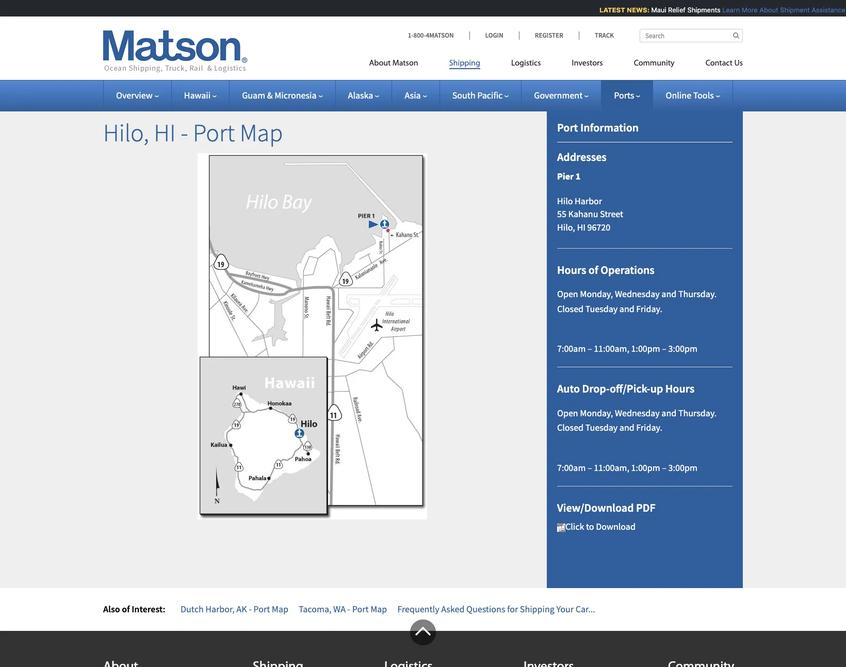 Task type: locate. For each thing, give the bounding box(es) containing it.
hours
[[557, 262, 586, 277], [666, 381, 695, 396]]

1 vertical spatial 7:00am
[[557, 462, 586, 474]]

0 vertical spatial monday,
[[580, 288, 613, 300]]

tuesday
[[586, 303, 618, 315], [586, 422, 618, 434]]

1 vertical spatial thursday.
[[679, 407, 717, 419]]

7:00am
[[557, 343, 586, 355], [557, 462, 586, 474]]

1 vertical spatial 7:00am – 11:00am, 1:00pm – 3:00pm
[[557, 462, 698, 474]]

monday, down drop-
[[580, 407, 613, 419]]

closed
[[557, 303, 584, 315], [557, 422, 584, 434]]

1 horizontal spatial hi
[[577, 221, 586, 233]]

1 vertical spatial tuesday
[[586, 422, 618, 434]]

0 vertical spatial hi
[[154, 117, 176, 148]]

2 closed from the top
[[557, 422, 584, 434]]

0 vertical spatial 7:00am – 11:00am, 1:00pm – 3:00pm
[[557, 343, 698, 355]]

0 vertical spatial friday.
[[636, 303, 663, 315]]

1 vertical spatial monday,
[[580, 407, 613, 419]]

- right ak
[[249, 603, 252, 615]]

1 tuesday from the top
[[586, 303, 618, 315]]

7:00am – 11:00am, 1:00pm – 3:00pm up auto drop-off/pick-up hours
[[557, 343, 698, 355]]

-
[[181, 117, 188, 148], [249, 603, 252, 615], [348, 603, 350, 615]]

logistics link
[[496, 54, 557, 75]]

pier 1
[[557, 170, 581, 182]]

hilo, hi - port map
[[103, 117, 283, 148]]

harbor
[[575, 195, 602, 207]]

track link
[[579, 31, 614, 40]]

friday.
[[636, 303, 663, 315], [636, 422, 663, 434]]

0 vertical spatial hilo,
[[103, 117, 149, 148]]

frequently
[[398, 603, 439, 615]]

0 horizontal spatial about
[[369, 59, 391, 68]]

0 vertical spatial open
[[557, 288, 578, 300]]

dutch harbor, ak - port map link
[[181, 603, 288, 615]]

port information
[[557, 120, 639, 135]]

thursday.
[[679, 288, 717, 300], [679, 407, 717, 419]]

view/download
[[557, 500, 634, 515]]

1 vertical spatial open monday, wednesday and thursday. closed tuesday and friday.
[[557, 407, 717, 434]]

map for tacoma, wa - port map
[[371, 603, 387, 615]]

about
[[755, 6, 774, 14], [369, 59, 391, 68]]

1 vertical spatial hi
[[577, 221, 586, 233]]

shipping up south
[[449, 59, 480, 68]]

learn
[[718, 6, 736, 14]]

shipping
[[449, 59, 480, 68], [520, 603, 555, 615]]

1 open from the top
[[557, 288, 578, 300]]

2 thursday. from the top
[[679, 407, 717, 419]]

wednesday down 'off/pick-'
[[615, 407, 660, 419]]

ak
[[237, 603, 247, 615]]

community
[[634, 59, 675, 68]]

0 horizontal spatial hi
[[154, 117, 176, 148]]

register
[[535, 31, 563, 40]]

1:00pm
[[631, 343, 660, 355], [631, 462, 660, 474]]

0 vertical spatial open monday, wednesday and thursday. closed tuesday and friday.
[[557, 288, 717, 315]]

section
[[534, 95, 756, 588]]

shipments
[[683, 6, 716, 14]]

about left matson
[[369, 59, 391, 68]]

drop-
[[582, 381, 610, 396]]

hilo
[[557, 195, 573, 207]]

alaska
[[348, 89, 373, 101]]

2 11:00am, from the top
[[594, 462, 630, 474]]

hi down the kahanu
[[577, 221, 586, 233]]

map
[[240, 117, 283, 148], [272, 603, 288, 615], [371, 603, 387, 615]]

1 vertical spatial 11:00am,
[[594, 462, 630, 474]]

0 horizontal spatial of
[[122, 603, 130, 615]]

information
[[580, 120, 639, 135]]

of right the also
[[122, 603, 130, 615]]

section containing port information
[[534, 95, 756, 588]]

open monday, wednesday and thursday. closed tuesday and friday. down operations on the right top of the page
[[557, 288, 717, 315]]

open
[[557, 288, 578, 300], [557, 407, 578, 419]]

1 vertical spatial friday.
[[636, 422, 663, 434]]

2 horizontal spatial -
[[348, 603, 350, 615]]

0 horizontal spatial -
[[181, 117, 188, 148]]

1 vertical spatial about
[[369, 59, 391, 68]]

asia link
[[405, 89, 427, 101]]

1 vertical spatial open
[[557, 407, 578, 419]]

footer
[[0, 620, 846, 667]]

0 vertical spatial thursday.
[[679, 288, 717, 300]]

about right more
[[755, 6, 774, 14]]

1 vertical spatial of
[[122, 603, 130, 615]]

about inside about matson link
[[369, 59, 391, 68]]

download
[[596, 521, 636, 533]]

friday. down operations on the right top of the page
[[636, 303, 663, 315]]

1 7:00am – 11:00am, 1:00pm – 3:00pm from the top
[[557, 343, 698, 355]]

pier
[[557, 170, 574, 182]]

port down the government "link" at the right
[[557, 120, 578, 135]]

- down hawaii
[[181, 117, 188, 148]]

0 vertical spatial 7:00am
[[557, 343, 586, 355]]

wa
[[333, 603, 346, 615]]

about matson link
[[369, 54, 434, 75]]

0 vertical spatial closed
[[557, 303, 584, 315]]

1 vertical spatial hilo,
[[557, 221, 575, 233]]

hilo, inside hilo harbor 55 kahanu street hilo, hi 96720
[[557, 221, 575, 233]]

off/pick-
[[610, 381, 651, 396]]

1 horizontal spatial about
[[755, 6, 774, 14]]

1 horizontal spatial hours
[[666, 381, 695, 396]]

shipping right for
[[520, 603, 555, 615]]

Search search field
[[640, 29, 743, 42]]

open down auto
[[557, 407, 578, 419]]

7:00am – 11:00am, 1:00pm – 3:00pm up pdf
[[557, 462, 698, 474]]

1 vertical spatial 1:00pm
[[631, 462, 660, 474]]

guam & micronesia
[[242, 89, 317, 101]]

11:00am,
[[594, 343, 630, 355], [594, 462, 630, 474]]

2 open monday, wednesday and thursday. closed tuesday and friday. from the top
[[557, 407, 717, 434]]

7:00am up auto
[[557, 343, 586, 355]]

investors
[[572, 59, 603, 68]]

11:00am, up auto drop-off/pick-up hours
[[594, 343, 630, 355]]

0 vertical spatial wednesday
[[615, 288, 660, 300]]

2 tuesday from the top
[[586, 422, 618, 434]]

1 vertical spatial 3:00pm
[[669, 462, 698, 474]]

0 vertical spatial shipping
[[449, 59, 480, 68]]

government link
[[534, 89, 589, 101]]

7:00am up view/download
[[557, 462, 586, 474]]

1 closed from the top
[[557, 303, 584, 315]]

auto drop-off/pick-up hours
[[557, 381, 695, 396]]

1:00pm up pdf
[[631, 462, 660, 474]]

- right wa
[[348, 603, 350, 615]]

logistics
[[511, 59, 541, 68]]

tuesday down hours of operations on the top of the page
[[586, 303, 618, 315]]

None search field
[[640, 29, 743, 42]]

wednesday down operations on the right top of the page
[[615, 288, 660, 300]]

1:00pm up the up
[[631, 343, 660, 355]]

to
[[586, 521, 594, 533]]

hi
[[154, 117, 176, 148], [577, 221, 586, 233]]

login link
[[469, 31, 519, 40]]

1 vertical spatial closed
[[557, 422, 584, 434]]

port
[[193, 117, 235, 148], [557, 120, 578, 135], [254, 603, 270, 615], [352, 603, 369, 615]]

hi inside hilo harbor 55 kahanu street hilo, hi 96720
[[577, 221, 586, 233]]

map left tacoma,
[[272, 603, 288, 615]]

monday, down hours of operations on the top of the page
[[580, 288, 613, 300]]

1 horizontal spatial shipping
[[520, 603, 555, 615]]

of
[[589, 262, 599, 277], [122, 603, 130, 615]]

0 vertical spatial hours
[[557, 262, 586, 277]]

hilo, down the overview
[[103, 117, 149, 148]]

1 horizontal spatial hilo,
[[557, 221, 575, 233]]

hilo,
[[103, 117, 149, 148], [557, 221, 575, 233]]

0 horizontal spatial hours
[[557, 262, 586, 277]]

3:00pm
[[669, 343, 698, 355], [669, 462, 698, 474]]

open down hours of operations on the top of the page
[[557, 288, 578, 300]]

1 vertical spatial wednesday
[[615, 407, 660, 419]]

0 vertical spatial 1:00pm
[[631, 343, 660, 355]]

map down guam
[[240, 117, 283, 148]]

for
[[507, 603, 518, 615]]

1 horizontal spatial of
[[589, 262, 599, 277]]

open monday, wednesday and thursday. closed tuesday and friday. down 'off/pick-'
[[557, 407, 717, 434]]

south
[[452, 89, 476, 101]]

0 vertical spatial 3:00pm
[[669, 343, 698, 355]]

hilo, down 55
[[557, 221, 575, 233]]

0 vertical spatial tuesday
[[586, 303, 618, 315]]

7:00am – 11:00am, 1:00pm – 3:00pm
[[557, 343, 698, 355], [557, 462, 698, 474]]

11:00am, up "view/download pdf"
[[594, 462, 630, 474]]

micronesia
[[275, 89, 317, 101]]

0 horizontal spatial shipping
[[449, 59, 480, 68]]

news:
[[623, 6, 645, 14]]

&
[[267, 89, 273, 101]]

hi down overview link
[[154, 117, 176, 148]]

map right wa
[[371, 603, 387, 615]]

0 vertical spatial of
[[589, 262, 599, 277]]

friday. down the up
[[636, 422, 663, 434]]

wednesday
[[615, 288, 660, 300], [615, 407, 660, 419]]

of left operations on the right top of the page
[[589, 262, 599, 277]]

up
[[651, 381, 663, 396]]

2 monday, from the top
[[580, 407, 613, 419]]

and
[[662, 288, 677, 300], [620, 303, 635, 315], [662, 407, 677, 419], [620, 422, 635, 434]]

car...
[[576, 603, 595, 615]]

tuesday down drop-
[[586, 422, 618, 434]]

about matson
[[369, 59, 418, 68]]

assistance
[[807, 6, 841, 14]]

0 vertical spatial 11:00am,
[[594, 343, 630, 355]]



Task type: describe. For each thing, give the bounding box(es) containing it.
south pacific
[[452, 89, 503, 101]]

0 vertical spatial about
[[755, 6, 774, 14]]

us
[[735, 59, 743, 68]]

interest:
[[132, 603, 165, 615]]

street
[[600, 208, 623, 220]]

harbor,
[[206, 603, 235, 615]]

shipping link
[[434, 54, 496, 75]]

2 wednesday from the top
[[615, 407, 660, 419]]

1-800-4matson
[[408, 31, 454, 40]]

4matson
[[426, 31, 454, 40]]

overview
[[116, 89, 153, 101]]

1 7:00am from the top
[[557, 343, 586, 355]]

kahanu
[[568, 208, 598, 220]]

1-800-4matson link
[[408, 31, 469, 40]]

1 3:00pm from the top
[[669, 343, 698, 355]]

800-
[[414, 31, 426, 40]]

tacoma, wa - port map
[[299, 603, 387, 615]]

asked
[[441, 603, 465, 615]]

contact us
[[706, 59, 743, 68]]

1 friday. from the top
[[636, 303, 663, 315]]

addresses
[[557, 150, 607, 164]]

community link
[[619, 54, 690, 75]]

online tools link
[[666, 89, 720, 101]]

dutch harbor, ak - port map
[[181, 603, 288, 615]]

2 7:00am from the top
[[557, 462, 586, 474]]

1 wednesday from the top
[[615, 288, 660, 300]]

port right wa
[[352, 603, 369, 615]]

hilo image
[[557, 524, 566, 532]]

0 horizontal spatial hilo,
[[103, 117, 149, 148]]

1 1:00pm from the top
[[631, 343, 660, 355]]

- for tacoma,
[[348, 603, 350, 615]]

government
[[534, 89, 583, 101]]

maui
[[647, 6, 662, 14]]

online
[[666, 89, 692, 101]]

login
[[485, 31, 504, 40]]

your
[[557, 603, 574, 615]]

pdf
[[636, 500, 656, 515]]

- for hilo,
[[181, 117, 188, 148]]

hawaii link
[[184, 89, 217, 101]]

frequently asked questions for shipping your car...
[[398, 603, 595, 615]]

dutch
[[181, 603, 204, 615]]

click
[[566, 521, 584, 533]]

operations
[[601, 262, 655, 277]]

top menu navigation
[[369, 54, 743, 75]]

click to download
[[566, 521, 636, 533]]

guam
[[242, 89, 265, 101]]

backtop image
[[410, 620, 436, 645]]

1 open monday, wednesday and thursday. closed tuesday and friday. from the top
[[557, 288, 717, 315]]

matson
[[393, 59, 418, 68]]

overview link
[[116, 89, 159, 101]]

2 open from the top
[[557, 407, 578, 419]]

55
[[557, 208, 567, 220]]

auto
[[557, 381, 580, 396]]

1 11:00am, from the top
[[594, 343, 630, 355]]

tacoma,
[[299, 603, 332, 615]]

o
[[843, 6, 846, 14]]

2 friday. from the top
[[636, 422, 663, 434]]

hawaii
[[184, 89, 211, 101]]

tacoma, wa - port map link
[[299, 603, 387, 615]]

ports link
[[614, 89, 641, 101]]

contact
[[706, 59, 733, 68]]

click to download link
[[557, 521, 636, 533]]

view/download pdf
[[557, 500, 656, 515]]

hours of operations
[[557, 262, 655, 277]]

latest news: maui relief shipments learn more about shipment assistance o
[[595, 6, 846, 14]]

port down hawaii link
[[193, 117, 235, 148]]

ports
[[614, 89, 634, 101]]

relief
[[664, 6, 681, 14]]

also
[[103, 603, 120, 615]]

port inside section
[[557, 120, 578, 135]]

of for interest:
[[122, 603, 130, 615]]

track
[[595, 31, 614, 40]]

1 vertical spatial hours
[[666, 381, 695, 396]]

guam & micronesia link
[[242, 89, 323, 101]]

south pacific link
[[452, 89, 509, 101]]

port right ak
[[254, 603, 270, 615]]

alaska link
[[348, 89, 379, 101]]

shipping inside shipping link
[[449, 59, 480, 68]]

search image
[[733, 32, 739, 39]]

1-
[[408, 31, 414, 40]]

2 7:00am – 11:00am, 1:00pm – 3:00pm from the top
[[557, 462, 698, 474]]

of for operations
[[589, 262, 599, 277]]

1 thursday. from the top
[[679, 288, 717, 300]]

asia
[[405, 89, 421, 101]]

1
[[576, 170, 581, 182]]

shipment
[[776, 6, 806, 14]]

1 monday, from the top
[[580, 288, 613, 300]]

more
[[738, 6, 753, 14]]

questions
[[466, 603, 505, 615]]

learn more about shipment assistance o link
[[718, 6, 846, 14]]

blue matson logo with ocean, shipping, truck, rail and logistics written beneath it. image
[[103, 30, 248, 73]]

hilo harbor 55 kahanu street hilo, hi 96720
[[557, 195, 623, 233]]

contact us link
[[690, 54, 743, 75]]

1 vertical spatial shipping
[[520, 603, 555, 615]]

frequently asked questions for shipping your car... link
[[398, 603, 595, 615]]

investors link
[[557, 54, 619, 75]]

register link
[[519, 31, 579, 40]]

2 1:00pm from the top
[[631, 462, 660, 474]]

online tools
[[666, 89, 714, 101]]

map for hilo, hi - port map
[[240, 117, 283, 148]]

tools
[[693, 89, 714, 101]]

pacific
[[477, 89, 503, 101]]

2 3:00pm from the top
[[669, 462, 698, 474]]

1 horizontal spatial -
[[249, 603, 252, 615]]

latest
[[595, 6, 621, 14]]



Task type: vqa. For each thing, say whether or not it's contained in the screenshot.
Work With Us
no



